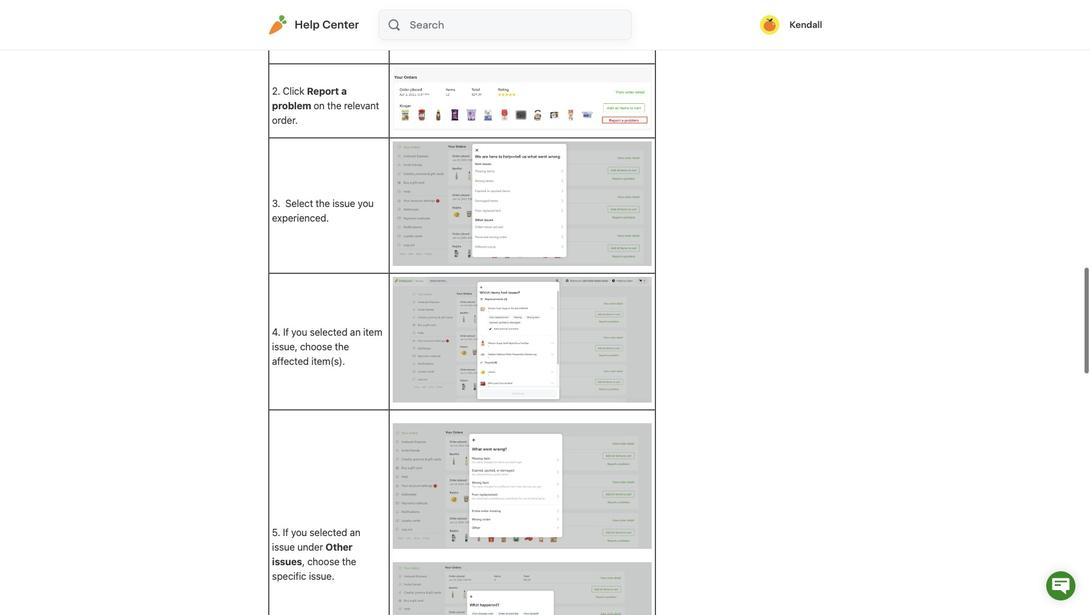 Task type: locate. For each thing, give the bounding box(es) containing it.
report
[[307, 86, 339, 97]]

1 an from the top
[[350, 327, 361, 338]]

web1.png image
[[393, 0, 582, 56]]

selected up item(s).
[[310, 327, 348, 338]]

2 selected from the top
[[310, 528, 347, 539]]

kendall
[[789, 21, 822, 29]]

1 vertical spatial choose
[[307, 557, 340, 568]]

selected up other
[[310, 528, 347, 539]]

0 vertical spatial an
[[350, 327, 361, 338]]

the
[[327, 100, 341, 111], [316, 198, 330, 209], [335, 341, 349, 352], [342, 557, 356, 568]]

, choose the specific issue.
[[272, 557, 356, 582]]

,
[[302, 557, 305, 568]]

if you selected an issue under
[[272, 528, 360, 553]]

1 vertical spatial you
[[291, 327, 307, 338]]

2 vertical spatial you
[[291, 528, 307, 539]]

on
[[314, 100, 325, 111]]

you inside the if you selected an issue under
[[291, 528, 307, 539]]

selected for issue,
[[310, 327, 348, 338]]

select_affected_items_web.png image
[[393, 277, 652, 403]]

problem
[[272, 100, 311, 111]]

an left 'item'
[[350, 327, 361, 338]]

0 vertical spatial choose
[[300, 341, 332, 352]]

you inside select the issue you experienced.
[[358, 198, 374, 209]]

issues
[[272, 557, 302, 568]]

choose up item(s).
[[300, 341, 332, 352]]

center
[[322, 20, 359, 30]]

other issues
[[272, 542, 353, 568]]

help
[[295, 20, 320, 30]]

an inside the if you selected an issue under
[[350, 528, 360, 539]]

3.
[[272, 198, 283, 209]]

click
[[283, 86, 304, 97]]

on the relevant order.
[[272, 100, 379, 126]]

1 vertical spatial selected
[[310, 528, 347, 539]]

if
[[283, 327, 289, 338], [283, 528, 289, 539]]

if up issue,
[[283, 327, 289, 338]]

select_specific_issue web_2.png image
[[393, 563, 652, 616]]

if up issues
[[283, 528, 289, 539]]

1 horizontal spatial issue
[[332, 198, 355, 209]]

choose inside if you selected an item issue, choose the affected item(s).
[[300, 341, 332, 352]]

help center
[[295, 20, 359, 30]]

the down other
[[342, 557, 356, 568]]

the up item(s).
[[335, 341, 349, 352]]

select_issue_experienced web.png image
[[393, 142, 652, 266]]

item(s).
[[311, 356, 345, 367]]

the right on
[[327, 100, 341, 111]]

2 if from the top
[[283, 528, 289, 539]]

issue
[[332, 198, 355, 209], [272, 542, 295, 553]]

instacart image
[[268, 15, 287, 35]]

issue up issues
[[272, 542, 295, 553]]

1 vertical spatial if
[[283, 528, 289, 539]]

you inside if you selected an item issue, choose the affected item(s).
[[291, 327, 307, 338]]

choose
[[300, 341, 332, 352], [307, 557, 340, 568]]

issue inside the if you selected an issue under
[[272, 542, 295, 553]]

the inside , choose the specific issue.
[[342, 557, 356, 568]]

0 horizontal spatial issue
[[272, 542, 295, 553]]

selected inside the if you selected an issue under
[[310, 528, 347, 539]]

you for if you selected an issue under
[[291, 528, 307, 539]]

issue right select
[[332, 198, 355, 209]]

report a problem
[[272, 86, 347, 111]]

0 vertical spatial selected
[[310, 327, 348, 338]]

choose up the issue.
[[307, 557, 340, 568]]

an inside if you selected an item issue, choose the affected item(s).
[[350, 327, 361, 338]]

0 vertical spatial issue
[[332, 198, 355, 209]]

if inside the if you selected an issue under
[[283, 528, 289, 539]]

if inside if you selected an item issue, choose the affected item(s).
[[283, 327, 289, 338]]

1 vertical spatial issue
[[272, 542, 295, 553]]

1 if from the top
[[283, 327, 289, 338]]

you
[[358, 198, 374, 209], [291, 327, 307, 338], [291, 528, 307, 539]]

affected
[[272, 356, 309, 367]]

1 selected from the top
[[310, 327, 348, 338]]

0 vertical spatial you
[[358, 198, 374, 209]]

2 an from the top
[[350, 528, 360, 539]]

under
[[297, 542, 323, 553]]

experienced.
[[272, 213, 329, 224]]

user avatar image
[[760, 15, 780, 35]]

select
[[285, 198, 313, 209]]

selected for under
[[310, 528, 347, 539]]

1 vertical spatial an
[[350, 528, 360, 539]]

the right select
[[316, 198, 330, 209]]

an for if you selected an item issue, choose the affected item(s).
[[350, 327, 361, 338]]

0 vertical spatial if
[[283, 327, 289, 338]]

5.
[[272, 528, 283, 539]]

the inside select the issue you experienced.
[[316, 198, 330, 209]]

an up other
[[350, 528, 360, 539]]

selected inside if you selected an item issue, choose the affected item(s).
[[310, 327, 348, 338]]

issue inside select the issue you experienced.
[[332, 198, 355, 209]]

selected
[[310, 327, 348, 338], [310, 528, 347, 539]]

an
[[350, 327, 361, 338], [350, 528, 360, 539]]



Task type: describe. For each thing, give the bounding box(es) containing it.
Search search field
[[409, 10, 631, 40]]

4.
[[272, 327, 283, 338]]

other
[[326, 542, 353, 553]]

item
[[363, 327, 382, 338]]

issue,
[[272, 341, 298, 352]]

issue.
[[309, 571, 334, 582]]

order.
[[272, 115, 298, 126]]

choose inside , choose the specific issue.
[[307, 557, 340, 568]]

an for if you selected an issue under
[[350, 528, 360, 539]]

2.
[[272, 86, 280, 97]]

select the issue you experienced.
[[272, 198, 374, 224]]

specific
[[272, 571, 306, 582]]

if you selected an item issue, choose the affected item(s).
[[272, 327, 382, 367]]

web2.png image
[[393, 67, 652, 131]]

kendall link
[[760, 15, 822, 35]]

you for if you selected an item issue, choose the affected item(s).
[[291, 327, 307, 338]]

if for 4.
[[283, 327, 289, 338]]

if for 5.
[[283, 528, 289, 539]]

relevant
[[344, 100, 379, 111]]

the inside on the relevant order.
[[327, 100, 341, 111]]

select_specific_issue web_1.png image
[[393, 424, 652, 550]]

the inside if you selected an item issue, choose the affected item(s).
[[335, 341, 349, 352]]

a
[[341, 86, 347, 97]]

2. click
[[272, 86, 307, 97]]

help center link
[[268, 15, 359, 35]]



Task type: vqa. For each thing, say whether or not it's contained in the screenshot.
may inside Promo code expires on the date indicated in the user's account settings or as indicated in the promotional offer and may expire prior to the actual use of the promo code, without liability to Instacart. Discount will be applied to the total purchase price for all non-alcohol products for orders with a qualifying minimum spend as described in the promotional offer with one retailer. Promo Code must be used for the intended audience and purpose, and in a lawful manner. Discount applied to the total purchase price for all non- alcohol products, and excludes tips, taxes, service fees, special handling fees, and/or other fees; offer doesn't apply to alcohol products. Deliveries are subject to availability. Promo Code cannot be used retroactively for prior purchases. In order to take advantage of this offer, customers must have a valid account on
no



